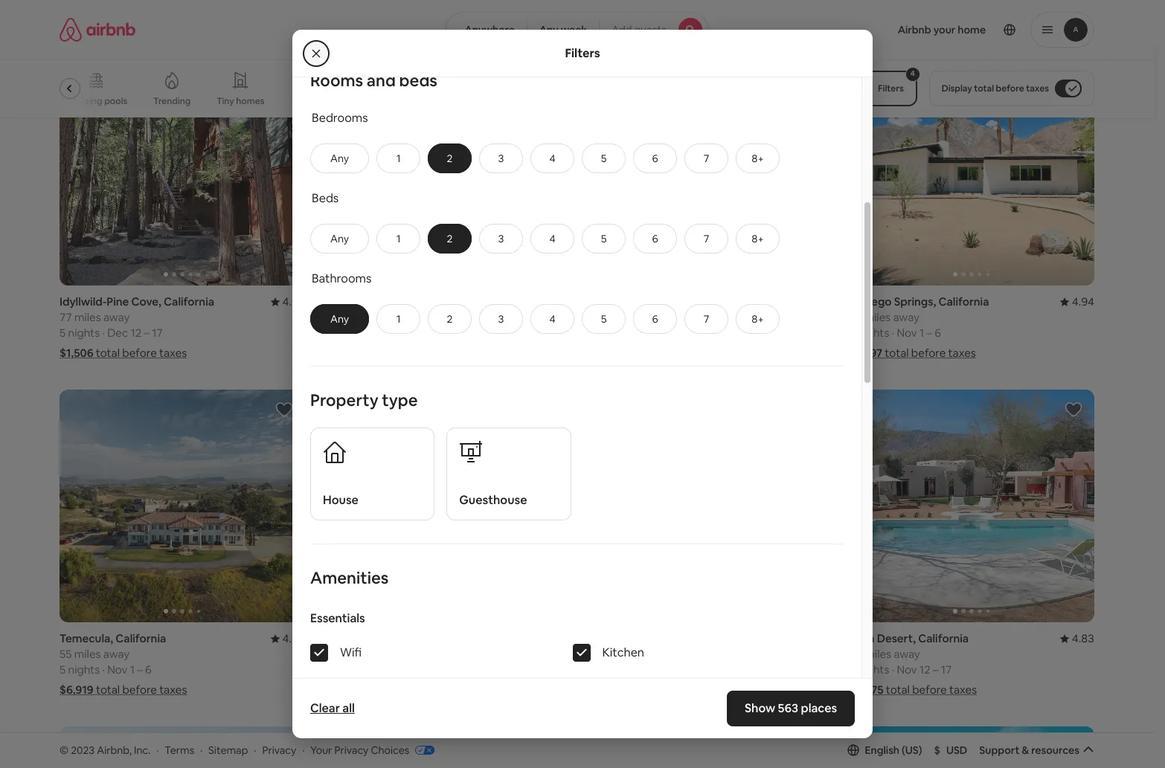 Task type: vqa. For each thing, say whether or not it's contained in the screenshot.
the 55 for Temecula, California 55 miles away 5 nights · Nov 1 – 6 $6,919 total before taxes
yes



Task type: describe. For each thing, give the bounding box(es) containing it.
7 button for beds
[[685, 224, 728, 254]]

before inside idyllwild-pine cove, california 77 miles away 5 nights · dec 12 – 17 $1,506 total before taxes
[[122, 346, 157, 360]]

palm desert, california 80 miles away 5 nights · nov 12 – 17 $3,475 total before taxes
[[849, 632, 977, 697]]

anywhere button
[[446, 12, 527, 48]]

trending
[[153, 95, 191, 107]]

· inside the borrego springs, california 59 miles away 5 nights · nov 1 – 6 $1,997 total before taxes
[[892, 326, 894, 340]]

clear all button
[[303, 694, 362, 724]]

away inside temecula, california 59 miles away 5 nights
[[630, 647, 656, 662]]

2 privacy from the left
[[334, 744, 369, 757]]

clear all
[[310, 701, 355, 716]]

your privacy choices
[[310, 744, 409, 757]]

any for 1st any element from the bottom of the filters dialog
[[330, 312, 349, 326]]

5 nights
[[586, 326, 626, 340]]

4.94 out of 5 average rating image
[[1060, 295, 1094, 309]]

nov inside the borrego springs, california 59 miles away 5 nights · nov 1 – 6 $1,997 total before taxes
[[897, 326, 917, 340]]

guesthouse
[[459, 493, 527, 508]]

miles inside the palm desert, california 80 miles away 5 nights · nov 12 – 17 $3,475 total before taxes
[[865, 647, 891, 662]]

before right $781
[[112, 9, 147, 23]]

©
[[60, 744, 69, 757]]

4.94
[[1072, 295, 1094, 309]]

before up guests
[[649, 9, 684, 23]]

7 for bedrooms
[[704, 152, 709, 165]]

nights inside temecula, california 59 miles away 5 nights
[[594, 663, 626, 677]]

4 button for bedrooms
[[531, 143, 574, 173]]

3 for beds
[[498, 232, 504, 245]]

group containing amazing pools
[[60, 60, 838, 118]]

away inside idyllwild-pine cove, california 77 miles away 5 nights · dec 12 – 17 $1,506 total before taxes
[[103, 310, 130, 324]]

1 inside the temecula, california 55 miles away 5 nights · nov 1 – 6 $6,919 total before taxes
[[130, 663, 135, 677]]

1 vertical spatial add to wishlist: julian, california image
[[801, 738, 819, 756]]

idyllwild-pine cove, california 77 miles away 5 nights · dec 12 – 17 $1,506 total before taxes
[[60, 295, 214, 360]]

· inside idyllwild-pine cove, california 77 miles away 5 nights · dec 12 – 17 $1,506 total before taxes
[[102, 326, 105, 340]]

nights inside idyllwild-pine cove, california 77 miles away 5 nights · dec 12 – 17 $1,506 total before taxes
[[68, 326, 100, 340]]

show for show 563 places
[[745, 701, 775, 716]]

sitemap link
[[208, 744, 248, 757]]

resources
[[1031, 744, 1080, 757]]

tiny
[[217, 95, 234, 107]]

support & resources
[[979, 744, 1080, 757]]

any button for bedrooms
[[310, 143, 369, 173]]

1 button for bedrooms
[[377, 143, 420, 173]]

$1,204 total before taxes
[[849, 9, 977, 23]]

display
[[942, 83, 972, 94]]

bonsall, california 39 miles away
[[586, 295, 679, 324]]

privacy link
[[262, 744, 296, 757]]

nights inside the borrego springs, california 59 miles away 5 nights · nov 1 – 6 $1,997 total before taxes
[[858, 326, 889, 340]]

4 for bedrooms
[[549, 152, 555, 165]]

$6,919
[[60, 683, 94, 697]]

4.92 for 4.92 out of 5 average rating image
[[546, 295, 568, 309]]

before right $5,705
[[386, 9, 420, 23]]

(us)
[[902, 744, 922, 757]]

usd
[[946, 744, 967, 757]]

miles inside idyllwild-pine cove, california 77 miles away 5 nights · dec 12 – 17 $1,506 total before taxes
[[74, 310, 101, 324]]

english
[[865, 744, 900, 757]]

california inside the borrego springs, california 59 miles away 5 nights · nov 1 – 6 $1,997 total before taxes
[[939, 295, 989, 309]]

any week
[[539, 23, 587, 36]]

terms
[[165, 744, 194, 757]]

desert,
[[877, 632, 916, 646]]

pools
[[104, 95, 127, 107]]

5 inside the borrego springs, california 59 miles away 5 nights · nov 1 – 6 $1,997 total before taxes
[[849, 326, 855, 340]]

$781 total before taxes
[[60, 9, 177, 23]]

2023
[[71, 744, 95, 757]]

and
[[367, 70, 396, 91]]

6 button for beds
[[633, 224, 677, 254]]

domes
[[294, 95, 324, 107]]

any week button
[[527, 12, 600, 48]]

$1,506
[[60, 346, 93, 360]]

guests
[[634, 23, 666, 36]]

6 button for bathrooms
[[633, 304, 677, 334]]

add to wishlist: idyllwild-pine cove, california image
[[275, 64, 293, 82]]

3 button for bedrooms
[[479, 143, 523, 173]]

temecula, for temecula, california 59 miles away 5 nights
[[586, 632, 640, 646]]

59 inside the borrego springs, california 59 miles away 5 nights · nov 1 – 6 $1,997 total before taxes
[[849, 310, 862, 324]]

– inside 'julian, california 39 miles away 5 nights · nov 1 – 6'
[[400, 326, 406, 340]]

8+ element for bedrooms
[[752, 152, 764, 165]]

away inside the temecula, california 55 miles away 5 nights · nov 1 – 6 $6,919 total before taxes
[[103, 647, 130, 662]]

6 inside 'julian, california 39 miles away 5 nights · nov 1 – 6'
[[408, 326, 415, 340]]

airbnb,
[[97, 744, 132, 757]]

5 inside idyllwild-pine cove, california 77 miles away 5 nights · dec 12 – 17 $1,506 total before taxes
[[60, 326, 66, 340]]

temecula, california 55 miles away 5 nights · nov 1 – 6 $6,919 total before taxes
[[60, 632, 187, 697]]

taxes inside the palm desert, california 80 miles away 5 nights · nov 12 – 17 $3,475 total before taxes
[[949, 683, 977, 697]]

any for any week
[[539, 23, 559, 36]]

show for show map
[[543, 678, 569, 692]]

away inside 'julian, california 39 miles away 5 nights · nov 1 – 6'
[[367, 310, 393, 324]]

julian, california 39 miles away 5 nights · nov 1 – 6
[[323, 295, 415, 340]]

$781
[[60, 9, 84, 23]]

1 horizontal spatial 17
[[678, 326, 688, 340]]

$1,997
[[849, 346, 883, 360]]

add to wishlist: palm desert, california image
[[1065, 401, 1083, 419]]

places
[[801, 701, 837, 716]]

property
[[310, 390, 378, 411]]

8+ for beds
[[752, 232, 764, 245]]

55 for temecula, california 55 miles away 5 nights
[[323, 647, 335, 662]]

add to wishlist: borrego springs, california image
[[1065, 64, 1083, 82]]

nights inside the temecula, california 55 miles away 5 nights · nov 1 – 6 $6,919 total before taxes
[[68, 663, 100, 677]]

17 inside idyllwild-pine cove, california 77 miles away 5 nights · dec 12 – 17 $1,506 total before taxes
[[152, 326, 163, 340]]

7 for bathrooms
[[704, 312, 709, 326]]

borrego
[[849, 295, 892, 309]]

6 inside the borrego springs, california 59 miles away 5 nights · nov 1 – 6 $1,997 total before taxes
[[935, 326, 941, 340]]

temecula, for temecula, california 55 miles away 5 nights
[[323, 632, 376, 646]]

add to wishlist: temecula, california image
[[275, 401, 293, 419]]

7 button for bathrooms
[[685, 304, 728, 334]]

any element for beds
[[326, 232, 353, 245]]

support & resources button
[[979, 744, 1094, 757]]

filters dialog
[[292, 30, 873, 769]]

nights down bonsall,
[[594, 326, 626, 340]]

8+ button for bathrooms
[[736, 304, 780, 334]]

total right $5,705
[[359, 9, 383, 23]]

3 2 from the top
[[447, 312, 453, 326]]

· inside the palm desert, california 80 miles away 5 nights · nov 12 – 17 $3,475 total before taxes
[[892, 663, 894, 677]]

5 inside temecula, california 59 miles away 5 nights
[[586, 663, 592, 677]]

– inside the palm desert, california 80 miles away 5 nights · nov 12 – 17 $3,475 total before taxes
[[933, 663, 939, 677]]

idyllwild-
[[60, 295, 107, 309]]

563
[[778, 701, 798, 716]]

julian,
[[323, 295, 356, 309]]

miles inside bonsall, california 39 miles away
[[601, 310, 628, 324]]

essentials
[[310, 611, 365, 627]]

type
[[382, 390, 418, 411]]

55 for temecula, california 55 miles away 5 nights · nov 1 – 6 $6,919 total before taxes
[[60, 647, 72, 662]]

before inside the temecula, california 55 miles away 5 nights · nov 1 – 6 $6,919 total before taxes
[[122, 683, 157, 697]]

week
[[561, 23, 587, 36]]

any for any element related to bedrooms
[[330, 152, 349, 165]]

12 inside the palm desert, california 80 miles away 5 nights · nov 12 – 17 $3,475 total before taxes
[[920, 663, 931, 677]]

temecula, california 55 miles away 5 nights
[[323, 632, 429, 677]]

house
[[323, 493, 359, 508]]

taxes inside button
[[1026, 83, 1049, 94]]

borrego springs, california 59 miles away 5 nights · nov 1 – 6 $1,997 total before taxes
[[849, 295, 989, 360]]

4 for bathrooms
[[549, 312, 555, 326]]

7 button for bedrooms
[[685, 143, 728, 173]]

$3,937 total before taxes
[[586, 9, 714, 23]]

3 button for bathrooms
[[479, 304, 523, 334]]

total inside the borrego springs, california 59 miles away 5 nights · nov 1 – 6 $1,997 total before taxes
[[885, 346, 909, 360]]

8+ for bathrooms
[[752, 312, 764, 326]]

support
[[979, 744, 1020, 757]]

39 for julian,
[[323, 310, 335, 324]]

add guests
[[612, 23, 666, 36]]

away inside temecula, california 55 miles away 5 nights
[[366, 647, 393, 662]]

show 563 places link
[[727, 691, 855, 727]]

5 button for beds
[[582, 224, 626, 254]]

6 inside the temecula, california 55 miles away 5 nights · nov 1 – 6 $6,919 total before taxes
[[145, 663, 152, 677]]

1 horizontal spatial 12
[[656, 326, 667, 340]]

5 button for bathrooms
[[582, 304, 626, 334]]

$3,475
[[849, 683, 884, 697]]

any for any element corresponding to beds
[[330, 232, 349, 245]]

amazing
[[65, 95, 102, 107]]

kitchen
[[602, 645, 644, 661]]

total right $781
[[86, 9, 110, 23]]

any button for beds
[[310, 224, 369, 254]]

$5,705 total before taxes
[[323, 9, 450, 23]]

4.83
[[1072, 632, 1094, 646]]

english (us)
[[865, 744, 922, 757]]

all
[[342, 701, 355, 716]]

3 for bathrooms
[[498, 312, 504, 326]]

· inside the temecula, california 55 miles away 5 nights · nov 1 – 6 $6,919 total before taxes
[[102, 663, 105, 677]]

4.83 out of 5 average rating image
[[1060, 632, 1094, 646]]

1 button for beds
[[377, 224, 420, 254]]

0 vertical spatial add to wishlist: julian, california image
[[538, 64, 556, 82]]

nights inside temecula, california 55 miles away 5 nights
[[331, 663, 363, 677]]

– inside idyllwild-pine cove, california 77 miles away 5 nights · dec 12 – 17 $1,506 total before taxes
[[144, 326, 149, 340]]

1 inside the borrego springs, california 59 miles away 5 nights · nov 1 – 6 $1,997 total before taxes
[[920, 326, 924, 340]]

house button
[[310, 428, 435, 521]]



Task type: locate. For each thing, give the bounding box(es) containing it.
39
[[323, 310, 335, 324], [586, 310, 599, 324]]

55 up $6,919
[[60, 647, 72, 662]]

39 inside bonsall, california 39 miles away
[[586, 310, 599, 324]]

2 horizontal spatial 12
[[920, 663, 931, 677]]

miles inside 'julian, california 39 miles away 5 nights · nov 1 – 6'
[[338, 310, 364, 324]]

1 vertical spatial 4.92
[[282, 632, 305, 646]]

1 1 button from the top
[[377, 143, 420, 173]]

amazing pools
[[65, 95, 127, 107]]

profile element
[[726, 0, 1094, 60]]

english (us) button
[[847, 744, 922, 757]]

1 horizontal spatial 55
[[323, 647, 335, 662]]

privacy right your
[[334, 744, 369, 757]]

miles inside temecula, california 55 miles away 5 nights
[[337, 647, 364, 662]]

4.92 for 4.92 out of 5 average rating icon
[[282, 632, 305, 646]]

2 55 from the left
[[323, 647, 335, 662]]

$1,204
[[849, 9, 883, 23]]

2 vertical spatial 7 button
[[685, 304, 728, 334]]

temecula, for temecula, california 55 miles away 5 nights · nov 1 – 6 $6,919 total before taxes
[[60, 632, 113, 646]]

cove,
[[131, 295, 161, 309]]

any inside 'button'
[[539, 23, 559, 36]]

· inside 'julian, california 39 miles away 5 nights · nov 1 – 6'
[[365, 326, 368, 340]]

1 horizontal spatial add to wishlist: julian, california image
[[801, 738, 819, 756]]

$3,937
[[586, 9, 621, 23]]

1 vertical spatial 3 button
[[479, 224, 523, 254]]

1 4 from the top
[[549, 152, 555, 165]]

nights down kitchen
[[594, 663, 626, 677]]

2 vertical spatial any element
[[326, 312, 353, 326]]

0 vertical spatial 5 button
[[582, 143, 626, 173]]

0 vertical spatial 2 button
[[428, 143, 472, 173]]

sitemap
[[208, 744, 248, 757]]

0 horizontal spatial 12
[[131, 326, 141, 340]]

map
[[572, 678, 594, 692]]

3 8+ button from the top
[[736, 304, 780, 334]]

0 vertical spatial 59
[[849, 310, 862, 324]]

59 down borrego
[[849, 310, 862, 324]]

1 7 button from the top
[[685, 143, 728, 173]]

2 8+ button from the top
[[736, 224, 780, 254]]

temecula, california 59 miles away 5 nights
[[586, 632, 693, 677]]

any element down bedrooms
[[326, 152, 353, 165]]

2 6 button from the top
[[633, 224, 677, 254]]

any up bathrooms on the left top of page
[[330, 232, 349, 245]]

1 horizontal spatial 39
[[586, 310, 599, 324]]

4.97 out of 5 average rating image
[[270, 295, 305, 309]]

3 3 button from the top
[[479, 304, 523, 334]]

nights up the $1,997 on the right top of the page
[[858, 326, 889, 340]]

temecula, inside temecula, california 59 miles away 5 nights
[[586, 632, 640, 646]]

39 for bonsall,
[[586, 310, 599, 324]]

5 inside temecula, california 55 miles away 5 nights
[[323, 663, 329, 677]]

your privacy choices link
[[310, 744, 435, 758]]

california inside temecula, california 59 miles away 5 nights
[[642, 632, 693, 646]]

$5,705
[[323, 9, 357, 23]]

1 vertical spatial 3
[[498, 232, 504, 245]]

add guests button
[[599, 12, 708, 48]]

0 vertical spatial any element
[[326, 152, 353, 165]]

bathrooms
[[312, 271, 372, 286]]

2 vertical spatial 6 button
[[633, 304, 677, 334]]

california inside the temecula, california 55 miles away 5 nights · nov 1 – 6 $6,919 total before taxes
[[116, 632, 166, 646]]

display total before taxes button
[[929, 71, 1094, 106]]

1 vertical spatial 7
[[704, 232, 709, 245]]

nov 12 – 17
[[634, 326, 688, 340]]

2 vertical spatial 3
[[498, 312, 504, 326]]

property type
[[310, 390, 418, 411]]

– inside the temecula, california 55 miles away 5 nights · nov 1 – 6 $6,919 total before taxes
[[137, 663, 143, 677]]

miles down borrego
[[864, 310, 891, 324]]

total inside the palm desert, california 80 miles away 5 nights · nov 12 – 17 $3,475 total before taxes
[[886, 683, 910, 697]]

3 8+ element from the top
[[752, 312, 764, 326]]

1 vertical spatial 2 button
[[428, 224, 472, 254]]

wifi
[[340, 645, 362, 661]]

3 for bedrooms
[[498, 152, 504, 165]]

0 vertical spatial 4 button
[[531, 143, 574, 173]]

7 for beds
[[704, 232, 709, 245]]

total up add guests
[[623, 9, 647, 23]]

1 vertical spatial 8+
[[752, 232, 764, 245]]

4.92 out of 5 average rating image
[[534, 295, 568, 309]]

2 2 button from the top
[[428, 224, 472, 254]]

$
[[934, 744, 940, 757]]

3 button for beds
[[479, 224, 523, 254]]

12 inside idyllwild-pine cove, california 77 miles away 5 nights · dec 12 – 17 $1,506 total before taxes
[[131, 326, 141, 340]]

5 inside 'julian, california 39 miles away 5 nights · nov 1 – 6'
[[323, 326, 329, 340]]

3 2 button from the top
[[428, 304, 472, 334]]

55 inside the temecula, california 55 miles away 5 nights · nov 1 – 6 $6,919 total before taxes
[[60, 647, 72, 662]]

1 3 from the top
[[498, 152, 504, 165]]

california inside bonsall, california 39 miles away
[[628, 295, 679, 309]]

8+ for bedrooms
[[752, 152, 764, 165]]

8+ element for beds
[[752, 232, 764, 245]]

beds
[[312, 190, 339, 206]]

temecula, up $6,919
[[60, 632, 113, 646]]

0 horizontal spatial show
[[543, 678, 569, 692]]

39 inside 'julian, california 39 miles away 5 nights · nov 1 – 6'
[[323, 310, 335, 324]]

nights up the $3,475
[[858, 663, 889, 677]]

1 vertical spatial 5 button
[[582, 224, 626, 254]]

1 horizontal spatial 59
[[849, 310, 862, 324]]

1 4 button from the top
[[531, 143, 574, 173]]

4.92 out of 5 average rating image
[[270, 632, 305, 646]]

show inside filters dialog
[[745, 701, 775, 716]]

55 left 'wifi'
[[323, 647, 335, 662]]

1 vertical spatial 4 button
[[531, 224, 574, 254]]

1 55 from the left
[[60, 647, 72, 662]]

1 any element from the top
[[326, 152, 353, 165]]

pine
[[107, 295, 129, 309]]

1 5 button from the top
[[582, 143, 626, 173]]

4.92
[[546, 295, 568, 309], [282, 632, 305, 646]]

taxes inside the temecula, california 55 miles away 5 nights · nov 1 – 6 $6,919 total before taxes
[[159, 683, 187, 697]]

0 horizontal spatial 17
[[152, 326, 163, 340]]

1 vertical spatial 8+ element
[[752, 232, 764, 245]]

away inside bonsall, california 39 miles away
[[630, 310, 656, 324]]

3 7 button from the top
[[685, 304, 728, 334]]

80
[[849, 647, 862, 662]]

add to wishlist: julian, california image down places
[[801, 738, 819, 756]]

nov inside the temecula, california 55 miles away 5 nights · nov 1 – 6 $6,919 total before taxes
[[107, 663, 128, 677]]

1 8+ from the top
[[752, 152, 764, 165]]

nov inside 'julian, california 39 miles away 5 nights · nov 1 – 6'
[[370, 326, 391, 340]]

nights down julian,
[[331, 326, 363, 340]]

total
[[86, 9, 110, 23], [359, 9, 383, 23], [623, 9, 647, 23], [886, 9, 910, 23], [974, 83, 994, 94], [96, 346, 120, 360], [885, 346, 909, 360], [96, 683, 120, 697], [886, 683, 910, 697]]

1 vertical spatial 6 button
[[633, 224, 677, 254]]

2 button
[[428, 143, 472, 173], [428, 224, 472, 254], [428, 304, 472, 334]]

0 vertical spatial any button
[[310, 143, 369, 173]]

add
[[612, 23, 632, 36]]

1 vertical spatial show
[[745, 701, 775, 716]]

before down springs,
[[911, 346, 946, 360]]

1 horizontal spatial show
[[745, 701, 775, 716]]

2 4 from the top
[[549, 232, 555, 245]]

show 563 places
[[745, 701, 837, 716]]

guesthouse button
[[447, 428, 571, 521]]

2 39 from the left
[[586, 310, 599, 324]]

1 vertical spatial 4
[[549, 232, 555, 245]]

2 7 from the top
[[704, 232, 709, 245]]

nights inside 'julian, california 39 miles away 5 nights · nov 1 – 6'
[[331, 326, 363, 340]]

any element up bathrooms on the left top of page
[[326, 232, 353, 245]]

1 button for bathrooms
[[377, 304, 420, 334]]

0 vertical spatial 1 button
[[377, 143, 420, 173]]

55 inside temecula, california 55 miles away 5 nights
[[323, 647, 335, 662]]

0 vertical spatial 8+ element
[[752, 152, 764, 165]]

4 button for beds
[[531, 224, 574, 254]]

0 vertical spatial 6 button
[[633, 143, 677, 173]]

add to wishlist: julian, california image
[[538, 64, 556, 82], [801, 738, 819, 756]]

temecula, inside the temecula, california 55 miles away 5 nights · nov 1 – 6 $6,919 total before taxes
[[60, 632, 113, 646]]

3 any button from the top
[[310, 304, 369, 334]]

show left map
[[543, 678, 569, 692]]

your
[[310, 744, 332, 757]]

temecula, down 'essentials'
[[323, 632, 376, 646]]

1 vertical spatial any element
[[326, 232, 353, 245]]

© 2023 airbnb, inc. ·
[[60, 744, 159, 757]]

0 horizontal spatial 59
[[586, 647, 599, 662]]

total inside the temecula, california 55 miles away 5 nights · nov 1 – 6 $6,919 total before taxes
[[96, 683, 120, 697]]

5
[[601, 152, 607, 165], [601, 232, 607, 245], [601, 312, 607, 326], [60, 326, 66, 340], [323, 326, 329, 340], [586, 326, 592, 340], [849, 326, 855, 340], [60, 663, 66, 677], [323, 663, 329, 677], [586, 663, 592, 677], [849, 663, 855, 677]]

1 privacy from the left
[[262, 744, 296, 757]]

3
[[498, 152, 504, 165], [498, 232, 504, 245], [498, 312, 504, 326]]

temecula,
[[60, 632, 113, 646], [323, 632, 376, 646], [586, 632, 640, 646]]

1 inside 'julian, california 39 miles away 5 nights · nov 1 – 6'
[[393, 326, 398, 340]]

1 6 button from the top
[[633, 143, 677, 173]]

before right display
[[996, 83, 1024, 94]]

2 1 button from the top
[[377, 224, 420, 254]]

miles inside the borrego springs, california 59 miles away 5 nights · nov 1 – 6 $1,997 total before taxes
[[864, 310, 891, 324]]

any left week
[[539, 23, 559, 36]]

before down dec
[[122, 346, 157, 360]]

1 2 button from the top
[[428, 143, 472, 173]]

taxes inside the borrego springs, california 59 miles away 5 nights · nov 1 – 6 $1,997 total before taxes
[[948, 346, 976, 360]]

2 8+ from the top
[[752, 232, 764, 245]]

2 for bedrooms
[[447, 152, 453, 165]]

7 button
[[685, 143, 728, 173], [685, 224, 728, 254], [685, 304, 728, 334]]

3 8+ from the top
[[752, 312, 764, 326]]

5 inside the temecula, california 55 miles away 5 nights · nov 1 – 6 $6,919 total before taxes
[[60, 663, 66, 677]]

8+ element for bathrooms
[[752, 312, 764, 326]]

amenities
[[310, 568, 389, 589]]

0 vertical spatial 4
[[549, 152, 555, 165]]

before up the inc.
[[122, 683, 157, 697]]

17
[[152, 326, 163, 340], [678, 326, 688, 340], [941, 663, 952, 677]]

2 vertical spatial 7
[[704, 312, 709, 326]]

2 vertical spatial 8+
[[752, 312, 764, 326]]

before up $
[[912, 683, 947, 697]]

2 vertical spatial 3 button
[[479, 304, 523, 334]]

2 vertical spatial 4 button
[[531, 304, 574, 334]]

&
[[1022, 744, 1029, 757]]

any element for bedrooms
[[326, 152, 353, 165]]

1 horizontal spatial 4.92
[[546, 295, 568, 309]]

total inside idyllwild-pine cove, california 77 miles away 5 nights · dec 12 – 17 $1,506 total before taxes
[[96, 346, 120, 360]]

add to wishlist: fallbrook, california image
[[1065, 738, 1083, 756]]

1 vertical spatial 2
[[447, 232, 453, 245]]

before inside the palm desert, california 80 miles away 5 nights · nov 12 – 17 $3,475 total before taxes
[[912, 683, 947, 697]]

miles inside temecula, california 59 miles away 5 nights
[[601, 647, 628, 662]]

0 vertical spatial 3 button
[[479, 143, 523, 173]]

bonsall,
[[586, 295, 626, 309]]

show map button
[[528, 667, 626, 703]]

2 vertical spatial 5 button
[[582, 304, 626, 334]]

2 vertical spatial 8+ element
[[752, 312, 764, 326]]

miles inside the temecula, california 55 miles away 5 nights · nov 1 – 6 $6,919 total before taxes
[[74, 647, 101, 662]]

1 vertical spatial 8+ button
[[736, 224, 780, 254]]

bedrooms
[[312, 110, 368, 126]]

2
[[447, 152, 453, 165], [447, 232, 453, 245], [447, 312, 453, 326]]

12
[[131, 326, 141, 340], [656, 326, 667, 340], [920, 663, 931, 677]]

2 vertical spatial 2 button
[[428, 304, 472, 334]]

2 button for beds
[[428, 224, 472, 254]]

1 horizontal spatial temecula,
[[323, 632, 376, 646]]

5 button for bedrooms
[[582, 143, 626, 173]]

1 39 from the left
[[323, 310, 335, 324]]

california inside 'julian, california 39 miles away 5 nights · nov 1 – 6'
[[359, 295, 409, 309]]

before right the $1,204
[[912, 9, 947, 23]]

choices
[[371, 744, 409, 757]]

2 5 button from the top
[[582, 224, 626, 254]]

any
[[539, 23, 559, 36], [330, 152, 349, 165], [330, 232, 349, 245], [330, 312, 349, 326]]

1 any button from the top
[[310, 143, 369, 173]]

2 vertical spatial any button
[[310, 304, 369, 334]]

taxes
[[149, 9, 177, 23], [423, 9, 450, 23], [686, 9, 714, 23], [949, 9, 977, 23], [1026, 83, 1049, 94], [159, 346, 187, 360], [948, 346, 976, 360], [159, 683, 187, 697], [949, 683, 977, 697]]

any down julian,
[[330, 312, 349, 326]]

8+
[[752, 152, 764, 165], [752, 232, 764, 245], [752, 312, 764, 326]]

0 vertical spatial 7 button
[[685, 143, 728, 173]]

0 vertical spatial 8+ button
[[736, 143, 780, 173]]

privacy left your
[[262, 744, 296, 757]]

privacy
[[262, 744, 296, 757], [334, 744, 369, 757]]

any button up bathrooms on the left top of page
[[310, 224, 369, 254]]

miles up show map button
[[601, 647, 628, 662]]

59 inside temecula, california 59 miles away 5 nights
[[586, 647, 599, 662]]

6 button for bedrooms
[[633, 143, 677, 173]]

2 3 button from the top
[[479, 224, 523, 254]]

1 8+ element from the top
[[752, 152, 764, 165]]

any element down julian,
[[326, 312, 353, 326]]

2 vertical spatial 2
[[447, 312, 453, 326]]

2 any element from the top
[[326, 232, 353, 245]]

0 vertical spatial 7
[[704, 152, 709, 165]]

total right the $3,475
[[886, 683, 910, 697]]

nights up $1,506
[[68, 326, 100, 340]]

homes
[[236, 95, 264, 107]]

any button down bedrooms
[[310, 143, 369, 173]]

show inside button
[[543, 678, 569, 692]]

rooms
[[310, 70, 363, 91]]

nights up $6,919
[[68, 663, 100, 677]]

3 button
[[479, 143, 523, 173], [479, 224, 523, 254], [479, 304, 523, 334]]

1 vertical spatial any button
[[310, 224, 369, 254]]

away
[[103, 310, 130, 324], [367, 310, 393, 324], [630, 310, 656, 324], [893, 310, 920, 324], [103, 647, 130, 662], [366, 647, 393, 662], [630, 647, 656, 662], [894, 647, 920, 662]]

2 3 from the top
[[498, 232, 504, 245]]

temecula, inside temecula, california 55 miles away 5 nights
[[323, 632, 376, 646]]

0 horizontal spatial 55
[[60, 647, 72, 662]]

miles down julian,
[[338, 310, 364, 324]]

77
[[60, 310, 72, 324]]

2 vertical spatial 1 button
[[377, 304, 420, 334]]

1 horizontal spatial privacy
[[334, 744, 369, 757]]

away inside the borrego springs, california 59 miles away 5 nights · nov 1 – 6 $1,997 total before taxes
[[893, 310, 920, 324]]

california inside temecula, california 55 miles away 5 nights
[[379, 632, 429, 646]]

miles
[[74, 310, 101, 324], [338, 310, 364, 324], [601, 310, 628, 324], [864, 310, 891, 324], [74, 647, 101, 662], [337, 647, 364, 662], [601, 647, 628, 662], [865, 647, 891, 662]]

1 2 from the top
[[447, 152, 453, 165]]

beds
[[399, 70, 437, 91]]

1 7 from the top
[[704, 152, 709, 165]]

4.92 left 'wifi'
[[282, 632, 305, 646]]

rooms and beds
[[310, 70, 437, 91]]

None search field
[[446, 12, 708, 48]]

display total before taxes
[[942, 83, 1049, 94]]

palm
[[849, 632, 875, 646]]

3 4 button from the top
[[531, 304, 574, 334]]

miles right 80
[[865, 647, 891, 662]]

miles down 'essentials'
[[337, 647, 364, 662]]

0 vertical spatial 8+
[[752, 152, 764, 165]]

2 2 from the top
[[447, 232, 453, 245]]

2 for beds
[[447, 232, 453, 245]]

miles down idyllwild-
[[74, 310, 101, 324]]

0 vertical spatial 4.92
[[546, 295, 568, 309]]

add to wishlist: ramona, california image
[[275, 738, 293, 756]]

miles up $6,919
[[74, 647, 101, 662]]

anywhere
[[465, 23, 515, 36]]

1 vertical spatial 1 button
[[377, 224, 420, 254]]

0 vertical spatial 2
[[447, 152, 453, 165]]

nights down 'wifi'
[[331, 663, 363, 677]]

3 any element from the top
[[326, 312, 353, 326]]

2 horizontal spatial 17
[[941, 663, 952, 677]]

5 button
[[582, 143, 626, 173], [582, 224, 626, 254], [582, 304, 626, 334]]

1 temecula, from the left
[[60, 632, 113, 646]]

4 button for bathrooms
[[531, 304, 574, 334]]

total down dec
[[96, 346, 120, 360]]

any element
[[326, 152, 353, 165], [326, 232, 353, 245], [326, 312, 353, 326]]

terms link
[[165, 744, 194, 757]]

none search field containing anywhere
[[446, 12, 708, 48]]

total right the $1,204
[[886, 9, 910, 23]]

3 7 from the top
[[704, 312, 709, 326]]

3 6 button from the top
[[633, 304, 677, 334]]

any button down bathrooms on the left top of page
[[310, 304, 369, 334]]

dec
[[107, 326, 128, 340]]

2 vertical spatial 8+ button
[[736, 304, 780, 334]]

3 5 button from the top
[[582, 304, 626, 334]]

1 3 button from the top
[[479, 143, 523, 173]]

8+ element
[[752, 152, 764, 165], [752, 232, 764, 245], [752, 312, 764, 326]]

california inside idyllwild-pine cove, california 77 miles away 5 nights · dec 12 – 17 $1,506 total before taxes
[[164, 295, 214, 309]]

0 horizontal spatial privacy
[[262, 744, 296, 757]]

4.97
[[282, 295, 305, 309]]

1 button
[[377, 143, 420, 173], [377, 224, 420, 254], [377, 304, 420, 334]]

add to wishlist: julian, california image down any week 'button'
[[538, 64, 556, 82]]

1 vertical spatial 7 button
[[685, 224, 728, 254]]

miles up 5 nights
[[601, 310, 628, 324]]

taxes inside idyllwild-pine cove, california 77 miles away 5 nights · dec 12 – 17 $1,506 total before taxes
[[159, 346, 187, 360]]

show
[[543, 678, 569, 692], [745, 701, 775, 716]]

2 horizontal spatial temecula,
[[586, 632, 640, 646]]

springs,
[[894, 295, 936, 309]]

0 horizontal spatial 4.92
[[282, 632, 305, 646]]

3 3 from the top
[[498, 312, 504, 326]]

4 for beds
[[549, 232, 555, 245]]

59 left kitchen
[[586, 647, 599, 662]]

add to wishlist: julian, california image
[[538, 738, 556, 756]]

group
[[60, 53, 305, 286], [323, 53, 568, 286], [586, 53, 831, 286], [849, 53, 1094, 286], [60, 60, 838, 118], [60, 390, 305, 623], [323, 390, 568, 623], [586, 390, 831, 623], [849, 390, 1165, 623], [60, 727, 305, 769], [323, 727, 568, 769], [586, 727, 831, 769], [849, 727, 1094, 769]]

0 vertical spatial show
[[543, 678, 569, 692]]

5 inside the palm desert, california 80 miles away 5 nights · nov 12 – 17 $3,475 total before taxes
[[849, 663, 855, 677]]

0 horizontal spatial 39
[[323, 310, 335, 324]]

– inside the borrego springs, california 59 miles away 5 nights · nov 1 – 6 $1,997 total before taxes
[[927, 326, 932, 340]]

39 down julian,
[[323, 310, 335, 324]]

0 horizontal spatial add to wishlist: julian, california image
[[538, 64, 556, 82]]

0 vertical spatial 3
[[498, 152, 504, 165]]

filters
[[565, 45, 600, 61]]

before inside the borrego springs, california 59 miles away 5 nights · nov 1 – 6 $1,997 total before taxes
[[911, 346, 946, 360]]

1 vertical spatial 59
[[586, 647, 599, 662]]

3 4 from the top
[[549, 312, 555, 326]]

total inside button
[[974, 83, 994, 94]]

1
[[396, 152, 401, 165], [396, 232, 401, 245], [396, 312, 401, 326], [393, 326, 398, 340], [920, 326, 924, 340], [130, 663, 135, 677]]

8+ button for beds
[[736, 224, 780, 254]]

total right $6,919
[[96, 683, 120, 697]]

$ usd
[[934, 744, 967, 757]]

temecula, up map
[[586, 632, 640, 646]]

39 down bonsall,
[[586, 310, 599, 324]]

17 inside the palm desert, california 80 miles away 5 nights · nov 12 – 17 $3,475 total before taxes
[[941, 663, 952, 677]]

show left 563
[[745, 701, 775, 716]]

1 8+ button from the top
[[736, 143, 780, 173]]

0 horizontal spatial temecula,
[[60, 632, 113, 646]]

4.92 left bonsall,
[[546, 295, 568, 309]]

any down bedrooms
[[330, 152, 349, 165]]

2 7 button from the top
[[685, 224, 728, 254]]

59
[[849, 310, 862, 324], [586, 647, 599, 662]]

2 temecula, from the left
[[323, 632, 376, 646]]

3 1 button from the top
[[377, 304, 420, 334]]

8+ button for bedrooms
[[736, 143, 780, 173]]

california inside the palm desert, california 80 miles away 5 nights · nov 12 – 17 $3,475 total before taxes
[[918, 632, 969, 646]]

total right display
[[974, 83, 994, 94]]

2 vertical spatial 4
[[549, 312, 555, 326]]

2 4 button from the top
[[531, 224, 574, 254]]

before inside button
[[996, 83, 1024, 94]]

away inside the palm desert, california 80 miles away 5 nights · nov 12 – 17 $3,475 total before taxes
[[894, 647, 920, 662]]

2 button for bedrooms
[[428, 143, 472, 173]]

nights inside the palm desert, california 80 miles away 5 nights · nov 12 – 17 $3,475 total before taxes
[[858, 663, 889, 677]]

add to wishlist: bonsall, california image
[[801, 64, 819, 82]]

total right the $1,997 on the right top of the page
[[885, 346, 909, 360]]

3 temecula, from the left
[[586, 632, 640, 646]]

2 8+ element from the top
[[752, 232, 764, 245]]

nov inside the palm desert, california 80 miles away 5 nights · nov 12 – 17 $3,475 total before taxes
[[897, 663, 917, 677]]

2 any button from the top
[[310, 224, 369, 254]]



